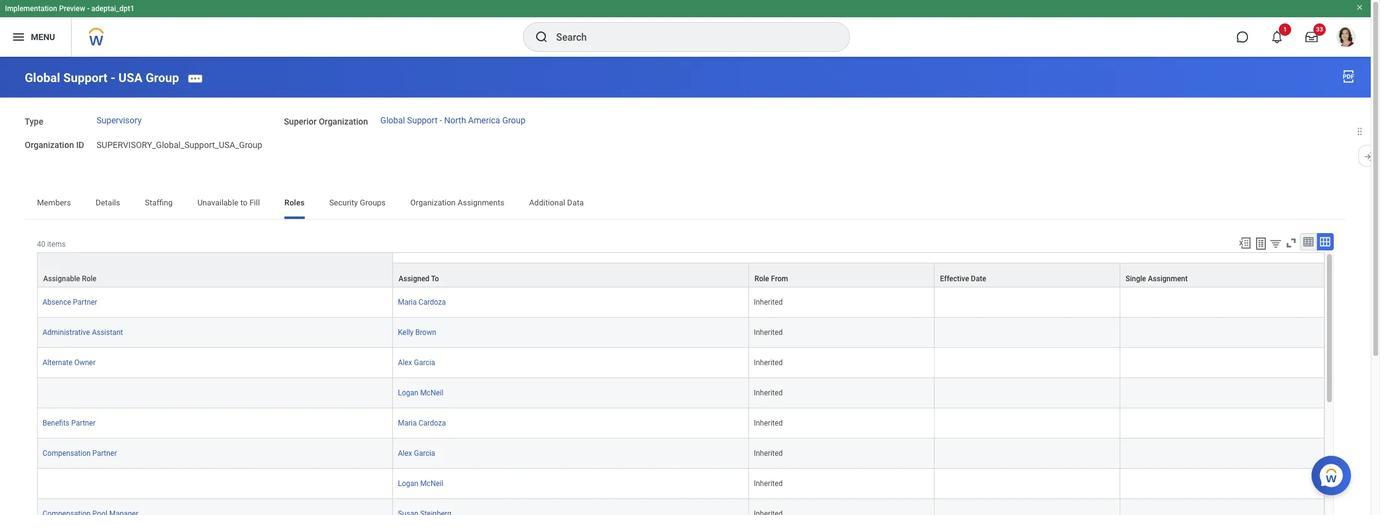 Task type: describe. For each thing, give the bounding box(es) containing it.
single
[[1126, 275, 1146, 283]]

kelly brown link
[[398, 326, 436, 337]]

view printable version (pdf) image
[[1341, 69, 1356, 84]]

implementation
[[5, 4, 57, 13]]

unavailable
[[197, 198, 238, 207]]

groups
[[360, 198, 386, 207]]

maria cardoza link for absence partner
[[398, 296, 446, 307]]

5 row from the top
[[37, 378, 1325, 409]]

inherited for compensation partner
[[754, 449, 783, 458]]

40
[[37, 240, 45, 249]]

mcneil for 5th row from the bottom's logan mcneil link
[[420, 389, 443, 398]]

usa
[[119, 70, 143, 85]]

Search Workday  search field
[[556, 23, 824, 51]]

effective date
[[940, 275, 986, 283]]

assigned to
[[399, 275, 439, 283]]

1 button
[[1264, 23, 1291, 51]]

partner for absence partner
[[73, 298, 97, 307]]

inherited for administrative assistant
[[754, 328, 783, 337]]

partner for benefits partner
[[71, 419, 96, 428]]

maria cardoza for benefits partner
[[398, 419, 446, 428]]

- for north
[[440, 116, 442, 125]]

1
[[1283, 26, 1287, 33]]

global support - north america group link
[[380, 116, 526, 125]]

role inside 'popup button'
[[82, 275, 97, 283]]

maria for benefits partner
[[398, 419, 417, 428]]

notifications large image
[[1271, 31, 1283, 43]]

compensation partner
[[43, 449, 117, 458]]

additional
[[529, 198, 565, 207]]

maria for absence partner
[[398, 298, 417, 307]]

implementation preview -   adeptai_dpt1
[[5, 4, 134, 13]]

global support - usa group
[[25, 70, 179, 85]]

garcia for alternate owner
[[414, 359, 435, 367]]

logan mcneil link for 8th row
[[398, 477, 443, 488]]

support for usa
[[63, 70, 108, 85]]

superior organization
[[284, 116, 368, 126]]

assignable role
[[43, 275, 97, 283]]

export to excel image
[[1238, 236, 1252, 250]]

adeptai_dpt1
[[91, 4, 134, 13]]

7 inherited from the top
[[754, 480, 783, 488]]

row containing compensation partner
[[37, 439, 1325, 469]]

fullscreen image
[[1285, 236, 1298, 250]]

alex garcia link for alternate owner
[[398, 356, 435, 367]]

1 horizontal spatial organization
[[319, 116, 368, 126]]

members
[[37, 198, 71, 207]]

menu
[[31, 32, 55, 42]]

logan mcneil for 5th row from the bottom's logan mcneil link
[[398, 389, 443, 398]]

unavailable to fill
[[197, 198, 260, 207]]

row containing benefits partner
[[37, 409, 1325, 439]]

single assignment
[[1126, 275, 1188, 283]]

alternate owner link
[[43, 356, 96, 367]]

search image
[[534, 30, 549, 44]]

33 button
[[1298, 23, 1326, 51]]

additional data
[[529, 198, 584, 207]]

data
[[567, 198, 584, 207]]

superior
[[284, 116, 317, 126]]

alex for alternate owner
[[398, 359, 412, 367]]

organization for organization id
[[25, 140, 74, 150]]

kelly
[[398, 328, 414, 337]]

absence
[[43, 298, 71, 307]]

row containing administrative assistant
[[37, 318, 1325, 348]]

compensation
[[43, 449, 91, 458]]

justify image
[[11, 30, 26, 44]]

cardoza for absence partner
[[419, 298, 446, 307]]

preview
[[59, 4, 85, 13]]

alex garcia link for compensation partner
[[398, 447, 435, 458]]

assignable role button
[[38, 253, 392, 287]]

supervisory
[[97, 116, 142, 125]]

organization assignments
[[410, 198, 504, 207]]

tab list inside global support - usa group main content
[[25, 190, 1346, 219]]

inherited for absence partner
[[754, 298, 783, 307]]

role inside popup button
[[755, 275, 769, 283]]

global support - usa group main content
[[0, 57, 1371, 515]]

supervisory link
[[97, 116, 142, 125]]

mcneil for logan mcneil link associated with 8th row
[[420, 480, 443, 488]]

0 vertical spatial group
[[146, 70, 179, 85]]

to
[[240, 198, 248, 207]]

maria cardoza link for benefits partner
[[398, 417, 446, 428]]

expand table image
[[1319, 236, 1332, 248]]

global for global support - north america group
[[380, 116, 405, 125]]

details
[[96, 198, 120, 207]]

8 row from the top
[[37, 469, 1325, 499]]

assignable
[[43, 275, 80, 283]]

fill
[[250, 198, 260, 207]]

role from button
[[749, 264, 934, 287]]

row containing absence partner
[[37, 288, 1325, 318]]

absence partner link
[[43, 296, 97, 307]]

type
[[25, 116, 43, 126]]



Task type: vqa. For each thing, say whether or not it's contained in the screenshot.
row containing Benefits Partner
yes



Task type: locate. For each thing, give the bounding box(es) containing it.
maria cardoza
[[398, 298, 446, 307], [398, 419, 446, 428]]

1 maria cardoza link from the top
[[398, 296, 446, 307]]

north
[[444, 116, 466, 125]]

1 vertical spatial logan mcneil link
[[398, 477, 443, 488]]

1 vertical spatial organization
[[25, 140, 74, 150]]

cardoza for benefits partner
[[419, 419, 446, 428]]

maria
[[398, 298, 417, 307], [398, 419, 417, 428]]

0 horizontal spatial global
[[25, 70, 60, 85]]

partner right benefits
[[71, 419, 96, 428]]

2 horizontal spatial -
[[440, 116, 442, 125]]

1 logan mcneil from the top
[[398, 389, 443, 398]]

0 horizontal spatial role
[[82, 275, 97, 283]]

row
[[37, 263, 1325, 288], [37, 288, 1325, 318], [37, 318, 1325, 348], [37, 348, 1325, 378], [37, 378, 1325, 409], [37, 409, 1325, 439], [37, 439, 1325, 469], [37, 469, 1325, 499], [37, 499, 1325, 515]]

2 horizontal spatial organization
[[410, 198, 456, 207]]

menu button
[[0, 17, 71, 57]]

0 horizontal spatial -
[[87, 4, 90, 13]]

effective date button
[[935, 264, 1120, 287]]

row containing alternate owner
[[37, 348, 1325, 378]]

owner
[[74, 359, 96, 367]]

tab list
[[25, 190, 1346, 219]]

toolbar
[[1233, 233, 1334, 253]]

0 vertical spatial logan mcneil
[[398, 389, 443, 398]]

1 vertical spatial group
[[502, 116, 526, 125]]

from
[[771, 275, 788, 283]]

logan mcneil for logan mcneil link associated with 8th row
[[398, 480, 443, 488]]

effective
[[940, 275, 969, 283]]

1 horizontal spatial support
[[407, 116, 438, 125]]

organization id
[[25, 140, 84, 150]]

0 vertical spatial alex garcia link
[[398, 356, 435, 367]]

export to worksheets image
[[1254, 236, 1269, 251]]

assigned to button
[[393, 264, 748, 287]]

security groups
[[329, 198, 386, 207]]

items
[[47, 240, 66, 249]]

- left north
[[440, 116, 442, 125]]

0 vertical spatial garcia
[[414, 359, 435, 367]]

america
[[468, 116, 500, 125]]

3 inherited from the top
[[754, 359, 783, 367]]

1 vertical spatial logan mcneil
[[398, 480, 443, 488]]

alex garcia for compensation partner
[[398, 449, 435, 458]]

organization left assignments
[[410, 198, 456, 207]]

alex garcia link
[[398, 356, 435, 367], [398, 447, 435, 458]]

1 role from the left
[[82, 275, 97, 283]]

tab list containing members
[[25, 190, 1346, 219]]

organization down type
[[25, 140, 74, 150]]

6 row from the top
[[37, 409, 1325, 439]]

- for adeptai_dpt1
[[87, 4, 90, 13]]

- right preview
[[87, 4, 90, 13]]

4 row from the top
[[37, 348, 1325, 378]]

organization
[[319, 116, 368, 126], [25, 140, 74, 150], [410, 198, 456, 207]]

supervisory_global_support_usa_group
[[97, 140, 262, 150]]

role right assignable on the bottom left of the page
[[82, 275, 97, 283]]

alex
[[398, 359, 412, 367], [398, 449, 412, 458]]

absence partner
[[43, 298, 97, 307]]

assignments
[[458, 198, 504, 207]]

role from
[[755, 275, 788, 283]]

2 alex garcia from the top
[[398, 449, 435, 458]]

partner down assignable role in the bottom of the page
[[73, 298, 97, 307]]

2 logan from the top
[[398, 480, 418, 488]]

0 vertical spatial organization
[[319, 116, 368, 126]]

partner for compensation partner
[[92, 449, 117, 458]]

table image
[[1303, 236, 1315, 248]]

role
[[82, 275, 97, 283], [755, 275, 769, 283]]

1 vertical spatial global
[[380, 116, 405, 125]]

inherited for alternate owner
[[754, 359, 783, 367]]

to
[[431, 275, 439, 283]]

inbox large image
[[1306, 31, 1318, 43]]

benefits partner
[[43, 419, 96, 428]]

1 vertical spatial alex garcia
[[398, 449, 435, 458]]

0 horizontal spatial group
[[146, 70, 179, 85]]

2 vertical spatial -
[[440, 116, 442, 125]]

2 logan mcneil link from the top
[[398, 477, 443, 488]]

organization for organization assignments
[[410, 198, 456, 207]]

0 vertical spatial maria cardoza
[[398, 298, 446, 307]]

profile logan mcneil image
[[1336, 27, 1356, 49]]

1 vertical spatial mcneil
[[420, 480, 443, 488]]

1 vertical spatial maria
[[398, 419, 417, 428]]

1 vertical spatial partner
[[71, 419, 96, 428]]

3 row from the top
[[37, 318, 1325, 348]]

0 vertical spatial mcneil
[[420, 389, 443, 398]]

1 vertical spatial garcia
[[414, 449, 435, 458]]

1 maria from the top
[[398, 298, 417, 307]]

support left north
[[407, 116, 438, 125]]

group right america
[[502, 116, 526, 125]]

9 row from the top
[[37, 499, 1325, 515]]

- inside menu banner
[[87, 4, 90, 13]]

select to filter grid data image
[[1269, 237, 1283, 250]]

-
[[87, 4, 90, 13], [111, 70, 115, 85], [440, 116, 442, 125]]

1 alex garcia from the top
[[398, 359, 435, 367]]

alternate owner
[[43, 359, 96, 367]]

1 alex garcia link from the top
[[398, 356, 435, 367]]

1 vertical spatial -
[[111, 70, 115, 85]]

cell
[[935, 288, 1120, 318], [1120, 288, 1325, 318], [935, 318, 1120, 348], [1120, 318, 1325, 348], [935, 348, 1120, 378], [1120, 348, 1325, 378], [37, 378, 393, 409], [935, 378, 1120, 409], [1120, 378, 1325, 409], [935, 409, 1120, 439], [1120, 409, 1325, 439], [935, 439, 1120, 469], [1120, 439, 1325, 469], [37, 469, 393, 499], [935, 469, 1120, 499], [1120, 469, 1325, 499], [935, 499, 1120, 515], [1120, 499, 1325, 515]]

support left usa
[[63, 70, 108, 85]]

0 vertical spatial partner
[[73, 298, 97, 307]]

0 vertical spatial support
[[63, 70, 108, 85]]

2 alex from the top
[[398, 449, 412, 458]]

0 vertical spatial alex garcia
[[398, 359, 435, 367]]

support for north
[[407, 116, 438, 125]]

brown
[[415, 328, 436, 337]]

2 maria cardoza from the top
[[398, 419, 446, 428]]

2 maria cardoza link from the top
[[398, 417, 446, 428]]

2 maria from the top
[[398, 419, 417, 428]]

1 maria cardoza from the top
[[398, 298, 446, 307]]

global support - north america group
[[380, 116, 526, 125]]

6 inherited from the top
[[754, 449, 783, 458]]

1 vertical spatial alex garcia link
[[398, 447, 435, 458]]

organization right "superior"
[[319, 116, 368, 126]]

1 vertical spatial logan
[[398, 480, 418, 488]]

alex garcia for alternate owner
[[398, 359, 435, 367]]

0 vertical spatial global
[[25, 70, 60, 85]]

1 vertical spatial cardoza
[[419, 419, 446, 428]]

benefits partner link
[[43, 417, 96, 428]]

assistant
[[92, 328, 123, 337]]

assignable role row
[[37, 253, 1325, 288]]

administrative assistant link
[[43, 326, 123, 337]]

close environment banner image
[[1356, 4, 1364, 11]]

1 cardoza from the top
[[419, 298, 446, 307]]

7 row from the top
[[37, 439, 1325, 469]]

0 vertical spatial logan mcneil link
[[398, 386, 443, 398]]

administrative assistant
[[43, 328, 123, 337]]

assigned
[[399, 275, 430, 283]]

partner right compensation
[[92, 449, 117, 458]]

0 vertical spatial maria
[[398, 298, 417, 307]]

date
[[971, 275, 986, 283]]

global support - usa group link
[[25, 70, 179, 85]]

role left from
[[755, 275, 769, 283]]

1 vertical spatial maria cardoza
[[398, 419, 446, 428]]

2 cardoza from the top
[[419, 419, 446, 428]]

security
[[329, 198, 358, 207]]

0 vertical spatial alex
[[398, 359, 412, 367]]

logan for logan mcneil link associated with 8th row
[[398, 480, 418, 488]]

id
[[76, 140, 84, 150]]

0 vertical spatial maria cardoza link
[[398, 296, 446, 307]]

2 vertical spatial partner
[[92, 449, 117, 458]]

1 logan mcneil link from the top
[[398, 386, 443, 398]]

row containing assigned to
[[37, 263, 1325, 288]]

0 horizontal spatial support
[[63, 70, 108, 85]]

toolbar inside global support - usa group main content
[[1233, 233, 1334, 253]]

0 vertical spatial cardoza
[[419, 298, 446, 307]]

2 garcia from the top
[[414, 449, 435, 458]]

logan mcneil link for 5th row from the bottom
[[398, 386, 443, 398]]

compensation partner link
[[43, 447, 117, 458]]

5 inherited from the top
[[754, 419, 783, 428]]

2 role from the left
[[755, 275, 769, 283]]

2 logan mcneil from the top
[[398, 480, 443, 488]]

alternate
[[43, 359, 73, 367]]

33
[[1316, 26, 1323, 33]]

40 items
[[37, 240, 66, 249]]

2 inherited from the top
[[754, 328, 783, 337]]

global for global support - usa group
[[25, 70, 60, 85]]

1 horizontal spatial global
[[380, 116, 405, 125]]

1 mcneil from the top
[[420, 389, 443, 398]]

1 logan from the top
[[398, 389, 418, 398]]

1 inherited from the top
[[754, 298, 783, 307]]

0 vertical spatial -
[[87, 4, 90, 13]]

1 row from the top
[[37, 263, 1325, 288]]

logan mcneil
[[398, 389, 443, 398], [398, 480, 443, 488]]

assignment
[[1148, 275, 1188, 283]]

group
[[146, 70, 179, 85], [502, 116, 526, 125]]

alex garcia
[[398, 359, 435, 367], [398, 449, 435, 458]]

1 garcia from the top
[[414, 359, 435, 367]]

inherited for benefits partner
[[754, 419, 783, 428]]

- left usa
[[111, 70, 115, 85]]

staffing
[[145, 198, 173, 207]]

mcneil
[[420, 389, 443, 398], [420, 480, 443, 488]]

- for usa
[[111, 70, 115, 85]]

roles
[[284, 198, 305, 207]]

support
[[63, 70, 108, 85], [407, 116, 438, 125]]

0 vertical spatial logan
[[398, 389, 418, 398]]

garcia
[[414, 359, 435, 367], [414, 449, 435, 458]]

kelly brown
[[398, 328, 436, 337]]

alex for compensation partner
[[398, 449, 412, 458]]

1 vertical spatial maria cardoza link
[[398, 417, 446, 428]]

4 inherited from the top
[[754, 389, 783, 398]]

1 horizontal spatial -
[[111, 70, 115, 85]]

maria cardoza for absence partner
[[398, 298, 446, 307]]

global
[[25, 70, 60, 85], [380, 116, 405, 125]]

2 alex garcia link from the top
[[398, 447, 435, 458]]

menu banner
[[0, 0, 1371, 57]]

inherited
[[754, 298, 783, 307], [754, 328, 783, 337], [754, 359, 783, 367], [754, 389, 783, 398], [754, 419, 783, 428], [754, 449, 783, 458], [754, 480, 783, 488]]

maria cardoza link
[[398, 296, 446, 307], [398, 417, 446, 428]]

1 horizontal spatial group
[[502, 116, 526, 125]]

garcia for compensation partner
[[414, 449, 435, 458]]

partner
[[73, 298, 97, 307], [71, 419, 96, 428], [92, 449, 117, 458]]

1 horizontal spatial role
[[755, 275, 769, 283]]

benefits
[[43, 419, 69, 428]]

logan for 5th row from the bottom's logan mcneil link
[[398, 389, 418, 398]]

organization inside 'tab list'
[[410, 198, 456, 207]]

2 vertical spatial organization
[[410, 198, 456, 207]]

2 mcneil from the top
[[420, 480, 443, 488]]

1 vertical spatial alex
[[398, 449, 412, 458]]

administrative
[[43, 328, 90, 337]]

1 vertical spatial support
[[407, 116, 438, 125]]

1 alex from the top
[[398, 359, 412, 367]]

2 row from the top
[[37, 288, 1325, 318]]

group right usa
[[146, 70, 179, 85]]

cardoza
[[419, 298, 446, 307], [419, 419, 446, 428]]

single assignment button
[[1120, 264, 1324, 287]]

0 horizontal spatial organization
[[25, 140, 74, 150]]



